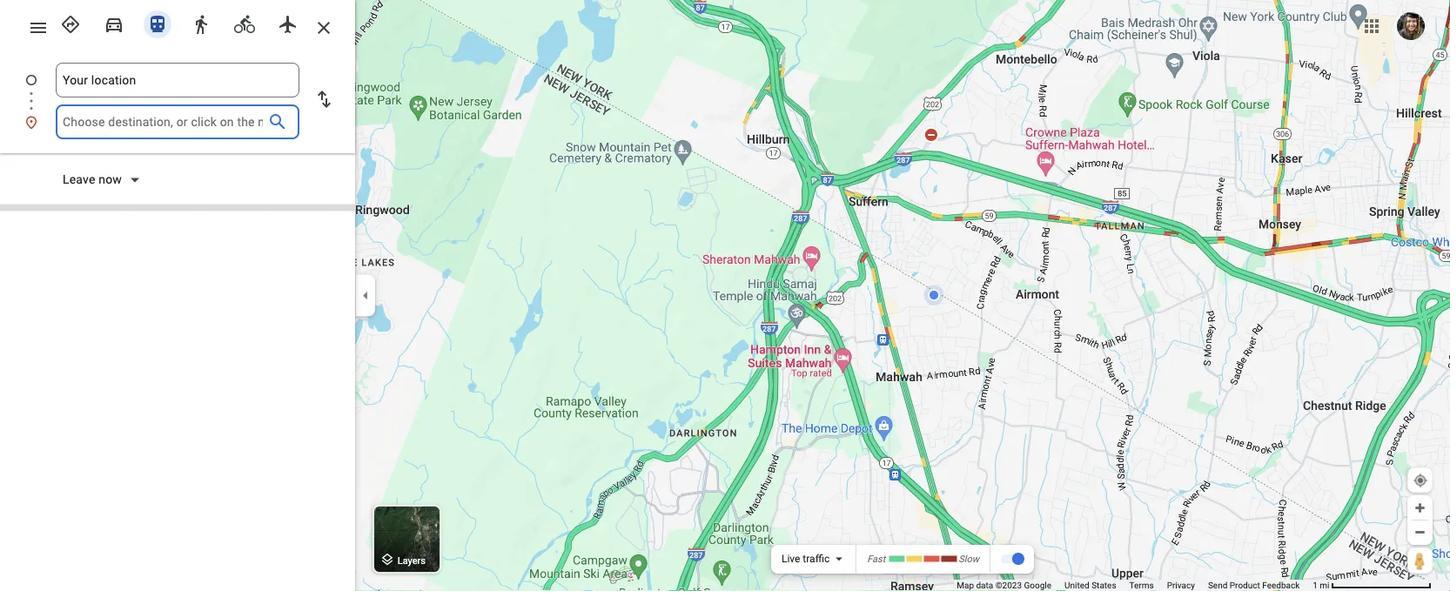 Task type: vqa. For each thing, say whether or not it's contained in the screenshot.
Leave Now
yes



Task type: describe. For each thing, give the bounding box(es) containing it.
footer inside google maps element
[[957, 580, 1313, 591]]

google account: giulia masi  
(giulia.masi@adept.ai) image
[[1398, 12, 1426, 40]]

leave now button
[[56, 171, 148, 192]]

send product feedback button
[[1209, 580, 1300, 591]]

transit image
[[147, 14, 168, 35]]

traffic
[[803, 553, 830, 565]]

united states
[[1065, 580, 1117, 591]]

Starting point Your location field
[[63, 70, 293, 91]]

show your location image
[[1413, 473, 1429, 489]]

zoom out image
[[1414, 526, 1427, 539]]

none field choose destination, or click on the map...
[[63, 105, 263, 139]]

flights image
[[278, 14, 299, 35]]

©2023
[[996, 580, 1022, 591]]

close directions image
[[314, 17, 334, 38]]

privacy
[[1168, 580, 1196, 591]]


[[380, 550, 395, 569]]

 Show traffic  checkbox
[[1001, 552, 1025, 566]]

show street view coverage image
[[1408, 548, 1433, 574]]

none radio walking
[[183, 7, 219, 38]]

leave now option
[[63, 171, 125, 189]]

cycling image
[[234, 14, 255, 35]]

leave now
[[63, 172, 122, 187]]

list inside google maps element
[[0, 63, 355, 139]]

send
[[1209, 580, 1228, 591]]

walking image
[[191, 14, 212, 35]]



Task type: locate. For each thing, give the bounding box(es) containing it.
layers
[[398, 555, 426, 566]]

zoom in image
[[1414, 502, 1427, 515]]

none radio right best travel modes option
[[96, 7, 132, 38]]

map data ©2023 google
[[957, 580, 1052, 591]]

feedback
[[1263, 580, 1300, 591]]

now
[[99, 172, 122, 187]]

list item
[[0, 63, 355, 118], [0, 105, 355, 139]]

google maps element
[[0, 0, 1451, 591]]

none radio left walking radio
[[139, 7, 176, 38]]

product
[[1230, 580, 1261, 591]]

0 vertical spatial none field
[[63, 63, 293, 98]]

map
[[957, 580, 975, 591]]

list item down transit icon
[[0, 63, 355, 118]]

none radio left flights option
[[226, 7, 263, 38]]

None field
[[63, 63, 293, 98], [63, 105, 263, 139]]

1 mi button
[[1313, 580, 1433, 591]]

list
[[0, 63, 355, 139]]

2 none radio from the left
[[96, 7, 132, 38]]

fast
[[868, 554, 886, 564]]

footer containing map data ©2023 google
[[957, 580, 1313, 591]]

none radio left driving option
[[52, 7, 89, 38]]

united states button
[[1065, 580, 1117, 591]]

best travel modes image
[[60, 14, 81, 35]]

send product feedback
[[1209, 580, 1300, 591]]

live
[[782, 553, 801, 565]]

none radio transit
[[139, 7, 176, 38]]

2 none radio from the left
[[226, 7, 263, 38]]

none radio flights
[[270, 7, 307, 38]]

slow
[[959, 554, 980, 564]]

reverse starting point and destination image
[[314, 89, 334, 110]]

footer
[[957, 580, 1313, 591]]

collapse side panel image
[[356, 286, 375, 305]]

none radio driving
[[96, 7, 132, 38]]

none radio left close directions image in the top left of the page
[[270, 7, 307, 38]]

1 vertical spatial none field
[[63, 105, 263, 139]]

leave
[[63, 172, 95, 187]]

data
[[977, 580, 994, 591]]

none radio best travel modes
[[52, 7, 89, 38]]

1
[[1313, 580, 1318, 591]]

none radio cycling
[[226, 7, 263, 38]]

none field down starting point your location field
[[63, 105, 263, 139]]

4 none radio from the left
[[270, 7, 307, 38]]

united
[[1065, 580, 1090, 591]]

states
[[1092, 580, 1117, 591]]

terms
[[1130, 580, 1154, 591]]

terms button
[[1130, 580, 1154, 591]]

live traffic
[[782, 553, 830, 565]]

driving image
[[104, 14, 125, 35]]

1 mi
[[1313, 580, 1330, 591]]

none radio right transit option
[[183, 7, 219, 38]]

2 none field from the top
[[63, 105, 263, 139]]

3 none radio from the left
[[139, 7, 176, 38]]

0 horizontal spatial none radio
[[183, 7, 219, 38]]

None radio
[[183, 7, 219, 38], [226, 7, 263, 38]]

1 none radio from the left
[[183, 7, 219, 38]]

none field starting point your location
[[63, 63, 293, 98]]

Choose destination, or click on the map... field
[[63, 111, 263, 132]]

1 none radio from the left
[[52, 7, 89, 38]]

mi
[[1321, 580, 1330, 591]]

1 horizontal spatial none radio
[[226, 7, 263, 38]]

directions main content
[[0, 0, 355, 591]]

None radio
[[52, 7, 89, 38], [96, 7, 132, 38], [139, 7, 176, 38], [270, 7, 307, 38]]

1 none field from the top
[[63, 63, 293, 98]]

live traffic option
[[782, 553, 830, 565]]

privacy button
[[1168, 580, 1196, 591]]

2 list item from the top
[[0, 105, 355, 139]]

google
[[1025, 580, 1052, 591]]

none field up choose destination, or click on the map... field
[[63, 63, 293, 98]]

1 list item from the top
[[0, 63, 355, 118]]

list item down starting point your location field
[[0, 105, 355, 139]]

 layers
[[380, 550, 426, 569]]



